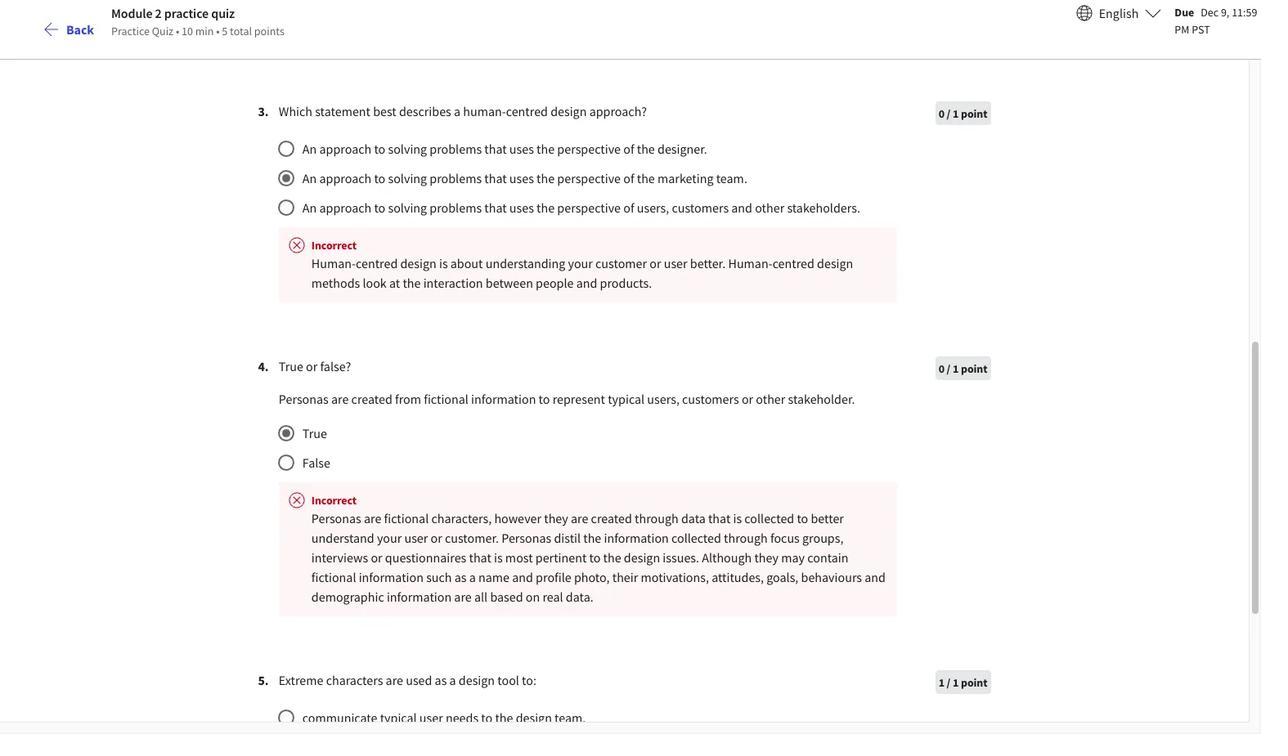 Task type: describe. For each thing, give the bounding box(es) containing it.
issues.
[[663, 550, 699, 566]]

information up their
[[604, 530, 669, 546]]

from
[[395, 391, 421, 408]]

an approach to solving problems that uses the perspective of the marketing team.
[[303, 170, 758, 187]]

submit
[[363, 245, 405, 261]]

best
[[373, 103, 397, 119]]

an for an approach to solving problems that uses the perspective of the designer.
[[303, 141, 317, 157]]

at
[[389, 275, 400, 291]]

used
[[406, 672, 432, 689]]

products.
[[600, 275, 652, 291]]

data
[[681, 510, 706, 527]]

11:59
[[1232, 4, 1258, 19]]

0 / 1 point for an approach to solving problems that uses the perspective of the marketing team.
[[939, 106, 988, 121]]

contain
[[808, 550, 849, 566]]

pst
[[1192, 22, 1211, 36]]

0 for false
[[939, 362, 945, 377]]

points
[[254, 23, 285, 38]]

. for 5
[[265, 672, 269, 689]]

1 vertical spatial customers
[[682, 391, 739, 408]]

motivations,
[[641, 569, 709, 586]]

1 horizontal spatial your
[[407, 245, 434, 261]]

perspective for designer.
[[557, 141, 621, 157]]

0 horizontal spatial centred
[[356, 255, 398, 272]]

the down "tool"
[[495, 710, 513, 726]]

methods
[[312, 275, 360, 291]]

perspective for marketing
[[557, 170, 621, 187]]

an for an approach to solving problems that uses the perspective of users, customers and other stakeholders.
[[303, 200, 317, 216]]

4
[[258, 359, 265, 375]]

1 / 1 point
[[939, 676, 988, 690]]

are down false?
[[331, 391, 349, 408]]

design down 'stakeholders.'
[[817, 255, 854, 272]]

1 • from the left
[[176, 23, 179, 38]]

innovative
[[230, 223, 277, 237]]

are left all
[[454, 589, 472, 605]]

incorrect human-centred design is about understanding your customer or user better. human-centred design methods look at the interaction between people and products.
[[312, 238, 856, 291]]

the left marketing
[[637, 170, 655, 187]]

user inside incorrect human-centred design is about understanding your customer or user better. human-centred design methods look at the interaction between people and products.
[[664, 255, 688, 272]]

focus
[[771, 530, 800, 546]]

practice
[[111, 23, 150, 38]]

although
[[702, 550, 752, 566]]

total
[[230, 23, 252, 38]]

practice for module 2 practice quiz
[[484, 140, 604, 185]]

3
[[258, 103, 265, 119]]

behaviours
[[801, 569, 862, 586]]

dialog containing module 2 practice quiz
[[0, 0, 1261, 735]]

solving for an approach to solving problems that uses the perspective of the marketing team.
[[388, 170, 427, 187]]

1 vertical spatial other
[[756, 391, 786, 408]]

insights
[[171, 223, 207, 237]]

1 horizontal spatial through
[[724, 530, 768, 546]]

2 vertical spatial a
[[450, 672, 456, 689]]

groups,
[[803, 530, 844, 546]]

2 for module 2 practice quiz practice quiz • 10 min • 5 total points
[[155, 4, 162, 21]]

module 2 practice quiz practice quiz • 10 min • 5 total points
[[111, 4, 285, 38]]

solving for an approach to solving problems that uses the perspective of users, customers and other stakeholders.
[[388, 200, 427, 216]]

or inside incorrect human-centred design is about understanding your customer or user better. human-centred design methods look at the interaction between people and products.
[[650, 255, 661, 272]]

understand
[[312, 530, 374, 546]]

better
[[811, 510, 844, 527]]

back button
[[39, 0, 98, 59]]

your inside incorrect personas are fictional characters, however they are created through data that is collected to better understand your user or customer. personas distil the information collected through focus groups, interviews or questionnaires that is most pertinent to the design issues. although they may contain fictional information such as a name and profile photo, their motivations, attitudes, goals, behaviours and demographic information are all based on real data.
[[377, 530, 402, 546]]

extreme
[[279, 672, 324, 689]]

2 for module 2 practice quiz
[[459, 140, 477, 185]]

better.
[[690, 255, 726, 272]]

look
[[363, 275, 387, 291]]

practice quiz dialog
[[0, 0, 1261, 735]]

pm
[[1175, 22, 1190, 36]]

is inside incorrect human-centred design is about understanding your customer or user better. human-centred design methods look at the interaction between people and products.
[[439, 255, 448, 272]]

a inside incorrect personas are fictional characters, however they are created through data that is collected to better understand your user or customer. personas distil the information collected through focus groups, interviews or questionnaires that is most pertinent to the design issues. although they may contain fictional information such as a name and profile photo, their motivations, attitudes, goals, behaviours and demographic information are all based on real data.
[[469, 569, 476, 586]]

2 horizontal spatial is
[[733, 510, 742, 527]]

communicate typical user needs to the design team.
[[303, 710, 596, 726]]

false?
[[320, 359, 351, 375]]

personas are created from fictional information to represent typical users, customers or other stakeholder.
[[279, 391, 866, 408]]

of for designer.
[[624, 141, 634, 157]]

user inside incorrect personas are fictional characters, however they are created through data that is collected to better understand your user or customer. personas distil the information collected through focus groups, interviews or questionnaires that is most pertinent to the design issues. although they may contain fictional information such as a name and profile photo, their motivations, attitudes, goals, behaviours and demographic information are all based on real data.
[[405, 530, 428, 546]]

translating
[[118, 223, 169, 237]]

problems for an approach to solving problems that uses the perspective of the designer.
[[430, 141, 482, 157]]

communicate
[[303, 710, 378, 726]]

5 .
[[258, 672, 269, 689]]

understanding
[[486, 255, 566, 272]]

needs
[[446, 710, 479, 726]]

most
[[505, 550, 533, 566]]

pass
[[354, 354, 377, 369]]

1 vertical spatial as
[[435, 672, 447, 689]]

stakeholders.
[[787, 200, 861, 216]]

problems for an approach to solving problems that uses the perspective of the marketing team.
[[430, 170, 482, 187]]

0 vertical spatial users,
[[637, 200, 669, 216]]

an approach to solving problems that uses the perspective of users, customers and other stakeholders.
[[303, 200, 861, 216]]

name
[[479, 569, 510, 586]]

3 .
[[258, 103, 269, 119]]

perspective for customers
[[557, 200, 621, 216]]

1 horizontal spatial team.
[[716, 170, 748, 187]]

approach for an approach to solving problems that uses the perspective of the designer.
[[319, 141, 372, 157]]

uses for customers
[[510, 200, 534, 216]]

true for true or false?
[[279, 359, 303, 375]]

problems for an approach to solving problems that uses the perspective of users, customers and other stakeholders.
[[430, 200, 482, 216]]

design left approach?
[[551, 103, 587, 119]]

back
[[66, 21, 94, 38]]

the up an approach to solving problems that uses the perspective of the marketing team.
[[537, 141, 555, 157]]

true for true
[[303, 425, 327, 441]]

1 for 5 .
[[953, 676, 959, 690]]

Search in course text field
[[143, 10, 389, 39]]

to
[[340, 354, 352, 369]]

0 vertical spatial fictional
[[424, 391, 469, 408]]

2 / from the top
[[947, 362, 951, 377]]

1 for 3 .
[[953, 106, 959, 121]]

. for 4
[[265, 359, 269, 375]]

2 • from the left
[[216, 23, 220, 38]]

1 horizontal spatial centred
[[506, 103, 548, 119]]

1 human- from the left
[[312, 255, 356, 272]]

your inside incorrect human-centred design is about understanding your customer or user better. human-centred design methods look at the interaction between people and products.
[[568, 255, 593, 272]]

due
[[1175, 4, 1195, 19]]

module 2 practice quiz
[[340, 140, 674, 185]]

are up the understand
[[364, 510, 382, 527]]

uses for designer.
[[510, 141, 534, 157]]

design left "tool"
[[459, 672, 495, 689]]

extreme characters are used as a design tool to:
[[279, 672, 547, 689]]

0 horizontal spatial collected
[[672, 530, 721, 546]]

goals,
[[767, 569, 799, 586]]

approach?
[[590, 103, 647, 119]]

true or false?
[[279, 359, 351, 375]]

0 horizontal spatial created
[[351, 391, 393, 408]]

information left represent
[[471, 391, 536, 408]]

or left the stakeholder.
[[742, 391, 754, 408]]

into
[[209, 223, 227, 237]]

1 horizontal spatial collected
[[745, 510, 795, 527]]

group containing true
[[276, 420, 897, 617]]

10
[[182, 23, 193, 38]]

about
[[451, 255, 483, 272]]

assignment
[[436, 245, 503, 261]]

group containing an approach to solving problems that uses the perspective of the designer.
[[276, 135, 897, 303]]

that down customer.
[[469, 550, 492, 566]]

information down questionnaires
[[359, 569, 424, 586]]

designer.
[[658, 141, 708, 157]]

translating insights into innovative opportunities link
[[39, 217, 314, 276]]

1 vertical spatial team.
[[555, 710, 586, 726]]

distil
[[554, 530, 581, 546]]

the left designer.
[[637, 141, 655, 157]]

1 vertical spatial typical
[[380, 710, 417, 726]]

incorrect for personas
[[312, 493, 357, 508]]

or left false?
[[306, 359, 318, 375]]

english button
[[1070, 0, 1169, 40]]



Task type: vqa. For each thing, say whether or not it's contained in the screenshot.
successful
no



Task type: locate. For each thing, give the bounding box(es) containing it.
or right interviews
[[371, 550, 383, 566]]

0 vertical spatial /
[[947, 106, 951, 121]]

1 vertical spatial 0 / 1 point
[[939, 362, 988, 377]]

0 vertical spatial personas
[[279, 391, 329, 408]]

2 point from the top
[[961, 362, 988, 377]]

1 vertical spatial fictional
[[384, 510, 429, 527]]

/
[[947, 106, 951, 121], [947, 362, 951, 377], [947, 676, 951, 690]]

the right at
[[403, 275, 421, 291]]

customer.
[[445, 530, 499, 546]]

activity completed image
[[340, 243, 357, 259]]

to:
[[522, 672, 537, 689]]

dec
[[1201, 4, 1219, 19]]

1 vertical spatial 5
[[258, 672, 265, 689]]

0 horizontal spatial is
[[439, 255, 448, 272]]

1 vertical spatial 0
[[939, 362, 945, 377]]

/ for extreme characters are used as a design tool to:
[[947, 676, 951, 690]]

1 vertical spatial is
[[733, 510, 742, 527]]

uses down an approach to solving problems that uses the perspective of the designer.
[[510, 170, 534, 187]]

0 horizontal spatial typical
[[380, 710, 417, 726]]

2 vertical spatial problems
[[430, 200, 482, 216]]

your up people on the left of the page
[[568, 255, 593, 272]]

false
[[303, 455, 330, 471]]

incorrect
[[312, 238, 357, 253], [312, 493, 357, 508]]

your up questionnaires
[[377, 530, 402, 546]]

practice inside module 2 practice quiz practice quiz • 10 min • 5 total points
[[164, 4, 209, 21]]

1 vertical spatial problems
[[430, 170, 482, 187]]

approach for an approach to solving problems that uses the perspective of the marketing team.
[[319, 170, 372, 187]]

an approach to solving problems that uses the perspective of the designer.
[[303, 141, 721, 157]]

are left used
[[386, 672, 403, 689]]

collected
[[745, 510, 795, 527], [672, 530, 721, 546]]

1 vertical spatial point
[[961, 362, 988, 377]]

0 horizontal spatial quiz
[[211, 4, 235, 21]]

true up false
[[303, 425, 327, 441]]

5 inside module 2 practice quiz practice quiz • 10 min • 5 total points
[[222, 23, 228, 38]]

5
[[222, 23, 228, 38], [258, 672, 265, 689]]

translating insights into innovative opportunities
[[85, 223, 277, 252]]

the down an approach to solving problems that uses the perspective of the marketing team.
[[537, 200, 555, 216]]

a left human-
[[454, 103, 461, 119]]

1 horizontal spatial 2
[[459, 140, 477, 185]]

3 solving from the top
[[388, 200, 427, 216]]

a right used
[[450, 672, 456, 689]]

0 vertical spatial uses
[[510, 141, 534, 157]]

solving
[[388, 141, 427, 157], [388, 170, 427, 187], [388, 200, 427, 216]]

as inside incorrect personas are fictional characters, however they are created through data that is collected to better understand your user or customer. personas distil the information collected through focus groups, interviews or questionnaires that is most pertinent to the design issues. although they may contain fictional information such as a name and profile photo, their motivations, attitudes, goals, behaviours and demographic information are all based on real data.
[[455, 569, 467, 586]]

the up their
[[603, 550, 621, 566]]

2 inside module 2 practice quiz practice quiz • 10 min • 5 total points
[[155, 4, 162, 21]]

2 0 from the top
[[939, 362, 945, 377]]

quiz down approach?
[[611, 140, 674, 185]]

submit your assignment
[[363, 245, 503, 261]]

or up questionnaires
[[431, 530, 442, 546]]

1 problems from the top
[[430, 141, 482, 157]]

other left the stakeholder.
[[756, 391, 786, 408]]

0 vertical spatial quiz
[[211, 4, 235, 21]]

perspective
[[557, 141, 621, 157], [557, 170, 621, 187], [557, 200, 621, 216]]

that down an approach to solving problems that uses the perspective of the designer.
[[485, 170, 507, 187]]

1 vertical spatial a
[[469, 569, 476, 586]]

quiz up total
[[211, 4, 235, 21]]

a
[[454, 103, 461, 119], [469, 569, 476, 586], [450, 672, 456, 689]]

uses down an approach to solving problems that uses the perspective of the marketing team.
[[510, 200, 534, 216]]

to pass
[[340, 354, 377, 369]]

point for which statement best describes a human-centred design approach?
[[961, 106, 988, 121]]

design up the interaction
[[400, 255, 437, 272]]

2 . from the top
[[265, 359, 269, 375]]

4 .
[[258, 359, 269, 375]]

group containing 5
[[258, 671, 991, 735]]

. left which
[[265, 103, 269, 119]]

1 vertical spatial collected
[[672, 530, 721, 546]]

2 vertical spatial /
[[947, 676, 951, 690]]

•
[[176, 23, 179, 38], [216, 23, 220, 38]]

opportunities
[[85, 238, 147, 252]]

0 horizontal spatial human-
[[312, 255, 356, 272]]

design inside incorrect personas are fictional characters, however they are created through data that is collected to better understand your user or customer. personas distil the information collected through focus groups, interviews or questionnaires that is most pertinent to the design issues. although they may contain fictional information such as a name and profile photo, their motivations, attitudes, goals, behaviours and demographic information are all based on real data.
[[624, 550, 660, 566]]

stakeholder.
[[788, 391, 855, 408]]

0 vertical spatial true
[[279, 359, 303, 375]]

design
[[551, 103, 587, 119], [400, 255, 437, 272], [817, 255, 854, 272], [624, 550, 660, 566], [459, 672, 495, 689], [516, 710, 552, 726]]

5 left extreme
[[258, 672, 265, 689]]

menu item
[[918, 16, 1023, 70]]

real
[[543, 589, 563, 605]]

2 vertical spatial personas
[[502, 530, 552, 546]]

1 vertical spatial users,
[[647, 391, 680, 408]]

problems down the which statement best describes a human-centred design approach?
[[430, 141, 482, 157]]

2 an from the top
[[303, 170, 317, 187]]

1 vertical spatial incorrect
[[312, 493, 357, 508]]

created
[[351, 391, 393, 408], [591, 510, 632, 527]]

fictional down interviews
[[312, 569, 356, 586]]

module inside module 2 practice quiz practice quiz • 10 min • 5 total points
[[111, 4, 153, 21]]

1 vertical spatial module
[[340, 140, 452, 185]]

min
[[195, 23, 214, 38]]

they
[[544, 510, 568, 527], [755, 550, 779, 566]]

1 vertical spatial quiz
[[611, 140, 674, 185]]

0 vertical spatial problems
[[430, 141, 482, 157]]

2 approach from the top
[[319, 170, 372, 187]]

. left true or false?
[[265, 359, 269, 375]]

quiz inside module 2 practice quiz practice quiz • 10 min • 5 total points
[[211, 4, 235, 21]]

1 horizontal spatial created
[[591, 510, 632, 527]]

• right min
[[216, 23, 220, 38]]

that for marketing
[[485, 170, 507, 187]]

incorrect for human-
[[312, 238, 357, 253]]

fictional right from
[[424, 391, 469, 408]]

human-
[[463, 103, 506, 119]]

2 problems from the top
[[430, 170, 482, 187]]

1 . from the top
[[265, 103, 269, 119]]

2 incorrect from the top
[[312, 493, 357, 508]]

0 for an approach to solving problems that uses the perspective of the marketing team.
[[939, 106, 945, 121]]

60%
[[985, 342, 1026, 371]]

2 perspective from the top
[[557, 170, 621, 187]]

. for 3
[[265, 103, 269, 119]]

incorrect up "methods"
[[312, 238, 357, 253]]

typical right represent
[[608, 391, 645, 408]]

0 vertical spatial module
[[111, 4, 153, 21]]

1 vertical spatial true
[[303, 425, 327, 441]]

1 vertical spatial they
[[755, 550, 779, 566]]

2 uses from the top
[[510, 170, 534, 187]]

3 uses from the top
[[510, 200, 534, 216]]

however
[[494, 510, 542, 527]]

3 an from the top
[[303, 200, 317, 216]]

and
[[732, 200, 753, 216], [576, 275, 598, 291], [512, 569, 533, 586], [865, 569, 886, 586]]

2 vertical spatial an
[[303, 200, 317, 216]]

0 vertical spatial a
[[454, 103, 461, 119]]

/ for which statement best describes a human-centred design approach?
[[947, 106, 951, 121]]

perspective down approach?
[[557, 141, 621, 157]]

of
[[624, 141, 634, 157], [624, 170, 634, 187], [624, 200, 634, 216]]

user up questionnaires
[[405, 530, 428, 546]]

0 vertical spatial point
[[961, 106, 988, 121]]

0 vertical spatial typical
[[608, 391, 645, 408]]

design down to:
[[516, 710, 552, 726]]

practice up 10
[[164, 4, 209, 21]]

other
[[755, 200, 785, 216], [756, 391, 786, 408]]

1 horizontal spatial is
[[494, 550, 503, 566]]

customers
[[672, 200, 729, 216], [682, 391, 739, 408]]

0 vertical spatial other
[[755, 200, 785, 216]]

may
[[781, 550, 805, 566]]

2 vertical spatial fictional
[[312, 569, 356, 586]]

0 horizontal spatial as
[[435, 672, 447, 689]]

all
[[474, 589, 488, 605]]

centred up look
[[356, 255, 398, 272]]

3 perspective from the top
[[557, 200, 621, 216]]

0 vertical spatial 0
[[939, 106, 945, 121]]

2 up quiz
[[155, 4, 162, 21]]

centred
[[506, 103, 548, 119], [356, 255, 398, 272], [773, 255, 815, 272]]

3 . from the top
[[265, 672, 269, 689]]

represent
[[553, 391, 605, 408]]

personas up the understand
[[312, 510, 361, 527]]

0 vertical spatial incorrect
[[312, 238, 357, 253]]

5 inside group
[[258, 672, 265, 689]]

module for module 2 practice quiz
[[340, 140, 452, 185]]

2 human- from the left
[[728, 255, 773, 272]]

characters,
[[431, 510, 492, 527]]

1 / from the top
[[947, 106, 951, 121]]

1 vertical spatial personas
[[312, 510, 361, 527]]

english
[[1099, 5, 1139, 21]]

quiz for module 2 practice quiz
[[611, 140, 674, 185]]

0 / 1 point for false
[[939, 362, 988, 377]]

0 horizontal spatial 5
[[222, 23, 228, 38]]

collected down the data
[[672, 530, 721, 546]]

0 vertical spatial perspective
[[557, 141, 621, 157]]

0 horizontal spatial module
[[111, 4, 153, 21]]

1 approach from the top
[[319, 141, 372, 157]]

personas down true or false?
[[279, 391, 329, 408]]

0 horizontal spatial team.
[[555, 710, 586, 726]]

1 uses from the top
[[510, 141, 534, 157]]

0 horizontal spatial they
[[544, 510, 568, 527]]

0 vertical spatial approach
[[319, 141, 372, 157]]

such
[[426, 569, 452, 586]]

human- right the better.
[[728, 255, 773, 272]]

they up goals, on the right
[[755, 550, 779, 566]]

the inside incorrect human-centred design is about understanding your customer or user better. human-centred design methods look at the interaction between people and products.
[[403, 275, 421, 291]]

profile
[[536, 569, 572, 586]]

is up although
[[733, 510, 742, 527]]

perspective up an approach to solving problems that uses the perspective of users, customers and other stakeholders.
[[557, 170, 621, 187]]

other left 'stakeholders.'
[[755, 200, 785, 216]]

0 vertical spatial customers
[[672, 200, 729, 216]]

that down human-
[[485, 141, 507, 157]]

1 horizontal spatial •
[[216, 23, 220, 38]]

centred down 'stakeholders.'
[[773, 255, 815, 272]]

1 solving from the top
[[388, 141, 427, 157]]

that
[[485, 141, 507, 157], [485, 170, 507, 187], [485, 200, 507, 216], [708, 510, 731, 527], [469, 550, 492, 566]]

interaction
[[423, 275, 483, 291]]

0 horizontal spatial •
[[176, 23, 179, 38]]

incorrect inside incorrect human-centred design is about understanding your customer or user better. human-centred design methods look at the interaction between people and products.
[[312, 238, 357, 253]]

and inside incorrect human-centred design is about understanding your customer or user better. human-centred design methods look at the interaction between people and products.
[[576, 275, 598, 291]]

module down best
[[340, 140, 452, 185]]

3 approach from the top
[[319, 200, 372, 216]]

2
[[155, 4, 162, 21], [459, 140, 477, 185]]

2 vertical spatial of
[[624, 200, 634, 216]]

quiz for module 2 practice quiz practice quiz • 10 min • 5 total points
[[211, 4, 235, 21]]

incorrect personas are fictional characters, however they are created through data that is collected to better understand your user or customer. personas distil the information collected through focus groups, interviews or questionnaires that is most pertinent to the design issues. although they may contain fictional information such as a name and profile photo, their motivations, attitudes, goals, behaviours and demographic information are all based on real data.
[[312, 493, 889, 605]]

2 down the which statement best describes a human-centred design approach?
[[459, 140, 477, 185]]

1 vertical spatial practice
[[484, 140, 604, 185]]

that down an approach to solving problems that uses the perspective of the marketing team.
[[485, 200, 507, 216]]

0 vertical spatial they
[[544, 510, 568, 527]]

perspective up incorrect human-centred design is about understanding your customer or user better. human-centred design methods look at the interaction between people and products.
[[557, 200, 621, 216]]

or right customer
[[650, 255, 661, 272]]

1 horizontal spatial human-
[[728, 255, 773, 272]]

an
[[303, 141, 317, 157], [303, 170, 317, 187], [303, 200, 317, 216]]

0 vertical spatial through
[[635, 510, 679, 527]]

design up their
[[624, 550, 660, 566]]

coursera image
[[20, 13, 124, 39]]

which statement best describes a human-centred design approach?
[[279, 103, 658, 119]]

dec 9, 11:59 pm pst
[[1175, 4, 1258, 36]]

of up customer
[[624, 200, 634, 216]]

are up distil
[[571, 510, 589, 527]]

1 point from the top
[[961, 106, 988, 121]]

3 of from the top
[[624, 200, 634, 216]]

group containing 4
[[258, 357, 991, 617]]

through
[[635, 510, 679, 527], [724, 530, 768, 546]]

0 vertical spatial created
[[351, 391, 393, 408]]

photo,
[[574, 569, 610, 586]]

1
[[953, 106, 959, 121], [953, 362, 959, 377], [939, 676, 945, 690], [953, 676, 959, 690]]

3 point from the top
[[961, 676, 988, 690]]

through up although
[[724, 530, 768, 546]]

of up an approach to solving problems that uses the perspective of users, customers and other stakeholders.
[[624, 170, 634, 187]]

2 vertical spatial .
[[265, 672, 269, 689]]

. left extreme
[[265, 672, 269, 689]]

quiz
[[152, 23, 173, 38]]

1 for 4 .
[[953, 362, 959, 377]]

created left from
[[351, 391, 393, 408]]

true
[[279, 359, 303, 375], [303, 425, 327, 441]]

is up the interaction
[[439, 255, 448, 272]]

user left needs
[[420, 710, 443, 726]]

1 of from the top
[[624, 141, 634, 157]]

that right the data
[[708, 510, 731, 527]]

customer
[[596, 255, 647, 272]]

as right such
[[455, 569, 467, 586]]

group
[[258, 101, 991, 303], [276, 135, 897, 303], [258, 357, 991, 617], [276, 420, 897, 617], [258, 671, 991, 735]]

2 vertical spatial perspective
[[557, 200, 621, 216]]

2 vertical spatial point
[[961, 676, 988, 690]]

fictional
[[424, 391, 469, 408], [384, 510, 429, 527], [312, 569, 356, 586]]

uses up an approach to solving problems that uses the perspective of the marketing team.
[[510, 141, 534, 157]]

0 vertical spatial of
[[624, 141, 634, 157]]

of down approach?
[[624, 141, 634, 157]]

practice up an approach to solving problems that uses the perspective of users, customers and other stakeholders.
[[484, 140, 604, 185]]

0 vertical spatial 2
[[155, 4, 162, 21]]

created inside incorrect personas are fictional characters, however they are created through data that is collected to better understand your user or customer. personas distil the information collected through focus groups, interviews or questionnaires that is most pertinent to the design issues. although they may contain fictional information such as a name and profile photo, their motivations, attitudes, goals, behaviours and demographic information are all based on real data.
[[591, 510, 632, 527]]

module up the practice
[[111, 4, 153, 21]]

marketing
[[658, 170, 714, 187]]

user left the better.
[[664, 255, 688, 272]]

1 0 / 1 point from the top
[[939, 106, 988, 121]]

practice
[[164, 4, 209, 21], [484, 140, 604, 185]]

dialog
[[0, 0, 1261, 735]]

1 horizontal spatial quiz
[[611, 140, 674, 185]]

1 horizontal spatial as
[[455, 569, 467, 586]]

1 vertical spatial 2
[[459, 140, 477, 185]]

1 vertical spatial /
[[947, 362, 951, 377]]

9,
[[1221, 4, 1230, 19]]

module for module 2 practice quiz practice quiz • 10 min • 5 total points
[[111, 4, 153, 21]]

attitudes,
[[712, 569, 764, 586]]

0 vertical spatial solving
[[388, 141, 427, 157]]

are
[[331, 391, 349, 408], [364, 510, 382, 527], [571, 510, 589, 527], [454, 589, 472, 605], [386, 672, 403, 689]]

as
[[455, 569, 467, 586], [435, 672, 447, 689]]

true right 4 .
[[279, 359, 303, 375]]

incorrect up the understand
[[312, 493, 357, 508]]

2 vertical spatial uses
[[510, 200, 534, 216]]

data.
[[566, 589, 594, 605]]

characters
[[326, 672, 383, 689]]

0 vertical spatial collected
[[745, 510, 795, 527]]

practice for module 2 practice quiz practice quiz • 10 min • 5 total points
[[164, 4, 209, 21]]

1 0 from the top
[[939, 106, 945, 121]]

on
[[526, 589, 540, 605]]

0 vertical spatial an
[[303, 141, 317, 157]]

2 vertical spatial user
[[420, 710, 443, 726]]

1 vertical spatial approach
[[319, 170, 372, 187]]

group containing 3
[[258, 101, 991, 303]]

they up distil
[[544, 510, 568, 527]]

incorrect inside incorrect personas are fictional characters, however they are created through data that is collected to better understand your user or customer. personas distil the information collected through focus groups, interviews or questionnaires that is most pertinent to the design issues. although they may contain fictional information such as a name and profile photo, their motivations, attitudes, goals, behaviours and demographic information are all based on real data.
[[312, 493, 357, 508]]

0 / 1 point
[[939, 106, 988, 121], [939, 362, 988, 377]]

0 horizontal spatial 2
[[155, 4, 162, 21]]

1 an from the top
[[303, 141, 317, 157]]

1 horizontal spatial they
[[755, 550, 779, 566]]

as right used
[[435, 672, 447, 689]]

collected up focus at the right bottom
[[745, 510, 795, 527]]

that for customers
[[485, 200, 507, 216]]

1 vertical spatial uses
[[510, 170, 534, 187]]

2 horizontal spatial centred
[[773, 255, 815, 272]]

2 horizontal spatial your
[[568, 255, 593, 272]]

pertinent
[[536, 550, 587, 566]]

information down such
[[387, 589, 452, 605]]

problems down an approach to solving problems that uses the perspective of the designer.
[[430, 170, 482, 187]]

fictional up questionnaires
[[384, 510, 429, 527]]

0 vertical spatial as
[[455, 569, 467, 586]]

tool
[[498, 672, 519, 689]]

an for an approach to solving problems that uses the perspective of the marketing team.
[[303, 170, 317, 187]]

1 incorrect from the top
[[312, 238, 357, 253]]

users,
[[637, 200, 669, 216], [647, 391, 680, 408]]

3 problems from the top
[[430, 200, 482, 216]]

centred up an approach to solving problems that uses the perspective of the designer.
[[506, 103, 548, 119]]

the right distil
[[583, 530, 602, 546]]

is up name
[[494, 550, 503, 566]]

a up all
[[469, 569, 476, 586]]

uses for marketing
[[510, 170, 534, 187]]

2 of from the top
[[624, 170, 634, 187]]

2 vertical spatial approach
[[319, 200, 372, 216]]

solving for an approach to solving problems that uses the perspective of the designer.
[[388, 141, 427, 157]]

2 0 / 1 point from the top
[[939, 362, 988, 377]]

point
[[961, 106, 988, 121], [961, 362, 988, 377], [961, 676, 988, 690]]

2 solving from the top
[[388, 170, 427, 187]]

1 vertical spatial user
[[405, 530, 428, 546]]

0 vertical spatial is
[[439, 255, 448, 272]]

describes
[[399, 103, 451, 119]]

the down an approach to solving problems that uses the perspective of the designer.
[[537, 170, 555, 187]]

based
[[490, 589, 523, 605]]

point for extreme characters are used as a design tool to:
[[961, 676, 988, 690]]

1 horizontal spatial practice
[[484, 140, 604, 185]]

interviews
[[312, 550, 368, 566]]

personas up the most on the bottom of page
[[502, 530, 552, 546]]

0 horizontal spatial through
[[635, 510, 679, 527]]

statement
[[315, 103, 371, 119]]

3 / from the top
[[947, 676, 951, 690]]

1 vertical spatial .
[[265, 359, 269, 375]]

0 horizontal spatial practice
[[164, 4, 209, 21]]

that for designer.
[[485, 141, 507, 157]]

1 vertical spatial solving
[[388, 170, 427, 187]]

human- up "methods"
[[312, 255, 356, 272]]

questionnaires
[[385, 550, 467, 566]]

approach for an approach to solving problems that uses the perspective of users, customers and other stakeholders.
[[319, 200, 372, 216]]

2 vertical spatial is
[[494, 550, 503, 566]]

created up their
[[591, 510, 632, 527]]

your right submit
[[407, 245, 434, 261]]

1 perspective from the top
[[557, 141, 621, 157]]

people
[[536, 275, 574, 291]]

problems up assignment
[[430, 200, 482, 216]]

5 left total
[[222, 23, 228, 38]]

which
[[279, 103, 313, 119]]

of for customers
[[624, 200, 634, 216]]

typical down extreme characters are used as a design tool to:
[[380, 710, 417, 726]]

1 horizontal spatial typical
[[608, 391, 645, 408]]

• left 10
[[176, 23, 179, 38]]

of for marketing
[[624, 170, 634, 187]]



